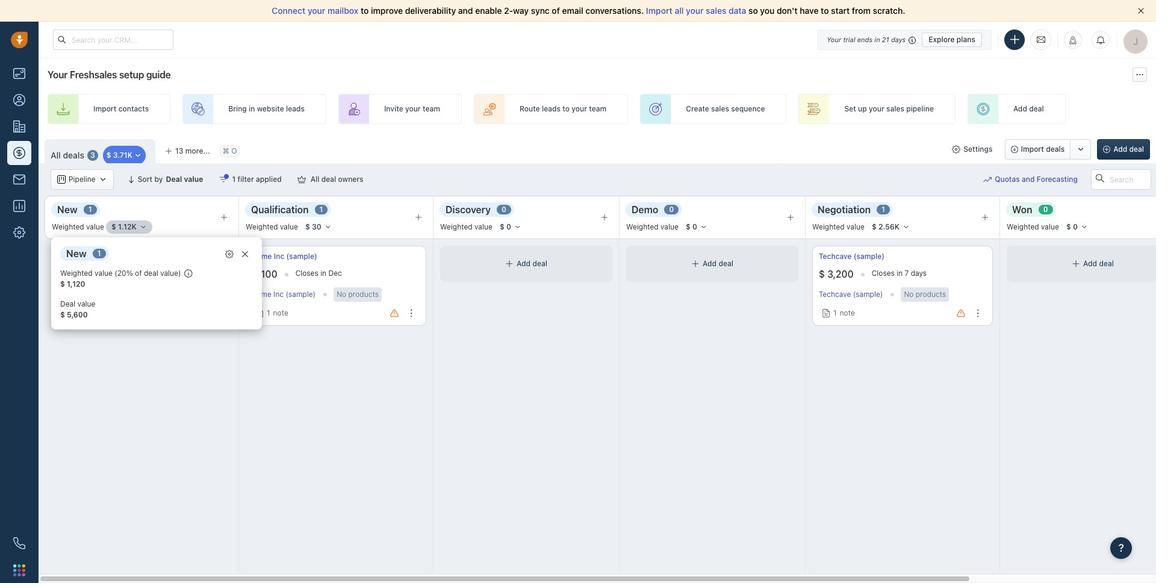 Task type: vqa. For each thing, say whether or not it's contained in the screenshot.
common
no



Task type: locate. For each thing, give the bounding box(es) containing it.
weighted up 1,120
[[60, 269, 93, 278]]

2.56k
[[879, 222, 900, 231]]

of right sync
[[552, 5, 560, 16]]

(sample) down the $ 2.56k
[[854, 252, 885, 261]]

scratch.
[[874, 5, 906, 16]]

owners
[[338, 175, 364, 184]]

dec
[[329, 269, 342, 278]]

13
[[175, 146, 184, 155]]

7
[[905, 269, 909, 278]]

value for qualification
[[280, 223, 298, 232]]

deal right by
[[166, 175, 182, 184]]

import left contacts
[[93, 104, 117, 114]]

0 horizontal spatial all
[[51, 150, 61, 160]]

weighted value for qualification
[[246, 223, 298, 232]]

bring in website leads
[[228, 104, 305, 114]]

1 up weighted value (20% of deal value)
[[97, 249, 101, 258]]

to right route
[[563, 104, 570, 114]]

deal
[[1030, 104, 1045, 114], [1130, 145, 1145, 154], [322, 175, 336, 184], [533, 259, 548, 268], [719, 259, 734, 268], [1100, 259, 1115, 268], [144, 269, 158, 278]]

phone element
[[7, 531, 31, 556]]

note down 1,120
[[79, 309, 94, 318]]

note for $ 100
[[273, 309, 289, 318]]

1 note for $ 100
[[267, 309, 289, 318]]

3 weighted value from the left
[[440, 223, 493, 232]]

1 vertical spatial acme
[[252, 290, 272, 299]]

in left 7
[[897, 269, 903, 278]]

1 vertical spatial your
[[48, 69, 68, 80]]

in inside 'link'
[[249, 104, 255, 114]]

sort
[[138, 175, 153, 184]]

closes left 7
[[872, 269, 895, 278]]

container_wx8msf4aqz5i3rn1 image for quotas and forecasting
[[984, 175, 993, 184]]

1 note down 100
[[267, 309, 289, 318]]

$ 0 for demo
[[686, 222, 698, 231]]

1 techcave from the top
[[819, 252, 852, 261]]

1 techcave (sample) link from the top
[[819, 251, 885, 262]]

2 $ 0 button from the left
[[681, 221, 713, 234]]

2 1 note from the left
[[267, 309, 289, 318]]

acme inc (sample) up 100
[[252, 252, 317, 261]]

no products down 7
[[905, 290, 947, 299]]

1 inside new dialog
[[97, 249, 101, 258]]

inc
[[274, 252, 285, 261], [274, 290, 284, 299]]

import
[[647, 5, 673, 16], [93, 104, 117, 114], [1022, 145, 1045, 154]]

1 horizontal spatial to
[[563, 104, 570, 114]]

new down pipeline dropdown button
[[57, 204, 78, 215]]

(sample) down weighted value (20% of deal value)
[[96, 290, 126, 299]]

2 horizontal spatial note
[[840, 309, 856, 318]]

deals inside button
[[1047, 145, 1065, 154]]

1 horizontal spatial days
[[912, 269, 927, 278]]

deals
[[1047, 145, 1065, 154], [63, 150, 84, 160]]

0 horizontal spatial team
[[423, 104, 440, 114]]

3 closes from the left
[[872, 269, 895, 278]]

0 vertical spatial acme inc (sample) link
[[252, 251, 317, 262]]

(sample) down the "3,200"
[[854, 290, 884, 299]]

0 horizontal spatial $ 0 button
[[495, 221, 527, 234]]

and inside 'link'
[[1023, 175, 1035, 184]]

3 $ 0 button from the left
[[1062, 221, 1094, 234]]

acme inc (sample) link up 100
[[252, 251, 317, 262]]

demo
[[632, 204, 659, 215]]

inc up 100
[[274, 252, 285, 261]]

$ 2.56k button
[[867, 221, 916, 234]]

1 vertical spatial acme inc (sample)
[[252, 290, 316, 299]]

weighted value down demo
[[627, 223, 679, 232]]

closes left feb
[[111, 269, 134, 278]]

weighted value down negotiation
[[813, 223, 865, 232]]

0 vertical spatial widgetz.io (sample)
[[58, 252, 128, 261]]

trial
[[844, 35, 856, 43]]

more...
[[185, 146, 210, 155]]

set
[[845, 104, 857, 114]]

weighted value down won
[[1007, 223, 1060, 232]]

sequence
[[732, 104, 766, 114]]

by
[[155, 175, 163, 184]]

weighted down negotiation
[[813, 223, 845, 232]]

1 down 100
[[267, 309, 270, 318]]

1 vertical spatial widgetz.io (sample)
[[58, 290, 126, 299]]

invite your team link
[[339, 94, 462, 124]]

widgetz.io
[[58, 252, 95, 261], [58, 290, 94, 299]]

your left freshsales
[[48, 69, 68, 80]]

all inside button
[[311, 175, 320, 184]]

2 $ 0 from the left
[[686, 222, 698, 231]]

weighted down "qualification"
[[246, 223, 278, 232]]

your right all
[[686, 5, 704, 16]]

and
[[458, 5, 473, 16], [1023, 175, 1035, 184]]

set up your sales pipeline link
[[799, 94, 956, 124]]

weighted for won
[[1007, 223, 1040, 232]]

1 horizontal spatial team
[[589, 104, 607, 114]]

weighted for new
[[52, 223, 84, 232]]

of
[[552, 5, 560, 16], [135, 269, 142, 278]]

5 weighted value from the left
[[813, 223, 865, 232]]

your for your freshsales setup guide
[[48, 69, 68, 80]]

deliverability
[[405, 5, 456, 16]]

in for negotiation
[[897, 269, 903, 278]]

acme inc (sample) down 100
[[252, 290, 316, 299]]

deal inside the deal value $ 5,600
[[60, 299, 75, 309]]

acme up the $ 100
[[252, 252, 272, 261]]

import for import contacts
[[93, 104, 117, 114]]

0 vertical spatial new
[[57, 204, 78, 215]]

3.71k
[[113, 151, 133, 160]]

all deals link
[[51, 149, 84, 161]]

0 vertical spatial 5,600
[[66, 269, 93, 280]]

explore plans link
[[923, 32, 983, 47]]

1 weighted value from the left
[[52, 223, 104, 232]]

container_wx8msf4aqz5i3rn1 image
[[134, 151, 142, 160], [57, 175, 66, 184], [99, 175, 107, 184], [219, 175, 227, 184], [297, 175, 306, 184], [225, 250, 234, 259], [241, 250, 249, 259], [506, 260, 514, 268], [1073, 260, 1081, 268], [184, 269, 193, 278], [255, 309, 264, 318], [823, 309, 831, 318]]

techcave (sample) link down the "3,200"
[[819, 290, 884, 299]]

techcave down $ 3,200
[[819, 290, 852, 299]]

widgetz.io (sample)
[[58, 252, 128, 261], [58, 290, 126, 299]]

no products for $ 3,200
[[905, 290, 947, 299]]

acme inc (sample) link
[[252, 251, 317, 262], [252, 290, 316, 299]]

1 no from the left
[[337, 290, 347, 299]]

0 vertical spatial your
[[827, 35, 842, 43]]

5,600 down widgetz.io (sample) link at the top of page
[[66, 269, 93, 280]]

1 closes from the left
[[111, 269, 134, 278]]

1 horizontal spatial leads
[[542, 104, 561, 114]]

widgetz.io down 1,120
[[58, 290, 94, 299]]

products for $ 3,200
[[916, 290, 947, 299]]

1 $ 0 button from the left
[[495, 221, 527, 234]]

container_wx8msf4aqz5i3rn1 image inside settings popup button
[[953, 145, 961, 154]]

1
[[232, 175, 236, 184], [88, 205, 92, 214], [320, 205, 323, 214], [882, 205, 886, 214], [97, 249, 101, 258], [72, 309, 76, 318], [267, 309, 270, 318], [834, 309, 837, 318]]

add
[[1014, 104, 1028, 114], [1114, 145, 1128, 154], [517, 259, 531, 268], [703, 259, 717, 268], [1084, 259, 1098, 268]]

0
[[502, 205, 507, 214], [670, 205, 674, 214], [1044, 205, 1049, 214], [507, 222, 512, 231], [693, 222, 698, 231], [1074, 222, 1079, 231]]

5,600
[[66, 269, 93, 280], [67, 310, 88, 319]]

container_wx8msf4aqz5i3rn1 image for add deal
[[692, 260, 700, 268]]

1 horizontal spatial deal
[[166, 175, 182, 184]]

2 horizontal spatial 1 note
[[834, 309, 856, 318]]

your
[[308, 5, 326, 16], [686, 5, 704, 16], [405, 104, 421, 114], [572, 104, 587, 114], [870, 104, 885, 114]]

container_wx8msf4aqz5i3rn1 image for settings
[[953, 145, 961, 154]]

techcave (sample) link
[[819, 251, 885, 262], [819, 290, 884, 299]]

closes in feb
[[111, 269, 156, 278]]

weighted for discovery
[[440, 223, 473, 232]]

inc down 100
[[274, 290, 284, 299]]

data
[[729, 5, 747, 16]]

0 vertical spatial techcave
[[819, 252, 852, 261]]

sync
[[531, 5, 550, 16]]

value for won
[[1042, 223, 1060, 232]]

no down 7
[[905, 290, 914, 299]]

in right the bring
[[249, 104, 255, 114]]

send email image
[[1038, 35, 1046, 45]]

0 horizontal spatial days
[[892, 35, 906, 43]]

1 vertical spatial 5,600
[[67, 310, 88, 319]]

0 vertical spatial widgetz.io
[[58, 252, 95, 261]]

techcave up $ 3,200
[[819, 252, 852, 261]]

what's new image
[[1070, 36, 1078, 45]]

weighted value up widgetz.io (sample) link at the top of page
[[52, 223, 104, 232]]

techcave (sample) down the "3,200"
[[819, 290, 884, 299]]

1 vertical spatial and
[[1023, 175, 1035, 184]]

0 vertical spatial days
[[892, 35, 906, 43]]

create
[[686, 104, 710, 114]]

1 note down the "3,200"
[[834, 309, 856, 318]]

products for $ 100
[[349, 290, 379, 299]]

1 horizontal spatial all
[[311, 175, 320, 184]]

closes for $ 5,600
[[111, 269, 134, 278]]

all up pipeline dropdown button
[[51, 150, 61, 160]]

1 vertical spatial techcave (sample) link
[[819, 290, 884, 299]]

1 note down 1,120
[[72, 309, 94, 318]]

to left start
[[821, 5, 829, 16]]

phone image
[[13, 537, 25, 550]]

1 team from the left
[[423, 104, 440, 114]]

0 horizontal spatial of
[[135, 269, 142, 278]]

days right 21
[[892, 35, 906, 43]]

$ 2.56k
[[872, 222, 900, 231]]

0 horizontal spatial your
[[48, 69, 68, 80]]

1 horizontal spatial no
[[905, 290, 914, 299]]

and left the enable
[[458, 5, 473, 16]]

pipeline
[[907, 104, 935, 114]]

quotas and forecasting link
[[984, 169, 1091, 190]]

5,600 inside the deal value $ 5,600
[[67, 310, 88, 319]]

1 horizontal spatial note
[[273, 309, 289, 318]]

days right 7
[[912, 269, 927, 278]]

0 vertical spatial all
[[51, 150, 61, 160]]

guide
[[146, 69, 171, 80]]

1 vertical spatial techcave (sample)
[[819, 290, 884, 299]]

no for $ 3,200
[[905, 290, 914, 299]]

deal down $ 1,120 at the top left of the page
[[60, 299, 75, 309]]

sales
[[706, 5, 727, 16], [712, 104, 730, 114], [887, 104, 905, 114]]

container_wx8msf4aqz5i3rn1 image
[[953, 145, 961, 154], [984, 175, 993, 184], [692, 260, 700, 268], [61, 309, 69, 318]]

2 techcave (sample) link from the top
[[819, 290, 884, 299]]

acme down the $ 100
[[252, 290, 272, 299]]

0 horizontal spatial $ 0
[[500, 222, 512, 231]]

import up quotas and forecasting
[[1022, 145, 1045, 154]]

1 horizontal spatial closes
[[296, 269, 319, 278]]

in left dec
[[321, 269, 327, 278]]

import left all
[[647, 5, 673, 16]]

1 widgetz.io (sample) from the top
[[58, 252, 128, 261]]

no products for $ 100
[[337, 290, 379, 299]]

0 horizontal spatial deal
[[60, 299, 75, 309]]

0 vertical spatial acme
[[252, 252, 272, 261]]

1 vertical spatial techcave
[[819, 290, 852, 299]]

1 horizontal spatial no products
[[905, 290, 947, 299]]

2 horizontal spatial $ 0 button
[[1062, 221, 1094, 234]]

in
[[875, 35, 881, 43], [249, 104, 255, 114], [136, 269, 142, 278], [321, 269, 327, 278], [897, 269, 903, 278]]

1 down pipeline dropdown button
[[88, 205, 92, 214]]

deals up forecasting
[[1047, 145, 1065, 154]]

0 horizontal spatial note
[[79, 309, 94, 318]]

0 vertical spatial inc
[[274, 252, 285, 261]]

3 note from the left
[[840, 309, 856, 318]]

0 vertical spatial techcave (sample) link
[[819, 251, 885, 262]]

0 horizontal spatial deals
[[63, 150, 84, 160]]

1 left 'filter'
[[232, 175, 236, 184]]

1 horizontal spatial $ 0
[[686, 222, 698, 231]]

import for import deals
[[1022, 145, 1045, 154]]

1 vertical spatial widgetz.io
[[58, 290, 94, 299]]

techcave (sample) up the "3,200"
[[819, 252, 885, 261]]

weighted value down 'discovery'
[[440, 223, 493, 232]]

no down dec
[[337, 290, 347, 299]]

1 acme inc (sample) from the top
[[252, 252, 317, 261]]

0 horizontal spatial 1 note
[[72, 309, 94, 318]]

your left mailbox
[[308, 5, 326, 16]]

weighted up widgetz.io (sample) link at the top of page
[[52, 223, 84, 232]]

sales left pipeline
[[887, 104, 905, 114]]

no
[[337, 290, 347, 299], [905, 290, 914, 299]]

0 vertical spatial of
[[552, 5, 560, 16]]

widgetz.io (sample) up "$ 5,600"
[[58, 252, 128, 261]]

1 $ 0 from the left
[[500, 222, 512, 231]]

2 no from the left
[[905, 290, 914, 299]]

2 vertical spatial import
[[1022, 145, 1045, 154]]

weighted for qualification
[[246, 223, 278, 232]]

1 horizontal spatial deals
[[1047, 145, 1065, 154]]

weighted value for demo
[[627, 223, 679, 232]]

0 vertical spatial deal
[[166, 175, 182, 184]]

1 widgetz.io from the top
[[58, 252, 95, 261]]

weighted inside new dialog
[[60, 269, 93, 278]]

freshsales
[[70, 69, 117, 80]]

all left owners
[[311, 175, 320, 184]]

1 up $ 30 button
[[320, 205, 323, 214]]

acme
[[252, 252, 272, 261], [252, 290, 272, 299]]

$ 0 button
[[495, 221, 527, 234], [681, 221, 713, 234], [1062, 221, 1094, 234]]

2 horizontal spatial closes
[[872, 269, 895, 278]]

products
[[349, 290, 379, 299], [916, 290, 947, 299]]

bring
[[228, 104, 247, 114]]

2 horizontal spatial to
[[821, 5, 829, 16]]

to right mailbox
[[361, 5, 369, 16]]

(sample) down closes in dec
[[286, 290, 316, 299]]

3 1 note from the left
[[834, 309, 856, 318]]

2 no products from the left
[[905, 290, 947, 299]]

weighted for demo
[[627, 223, 659, 232]]

1 vertical spatial acme inc (sample) link
[[252, 290, 316, 299]]

1 horizontal spatial $ 0 button
[[681, 221, 713, 234]]

1 vertical spatial deal
[[60, 299, 75, 309]]

100
[[261, 269, 278, 280]]

weighted value (20% of deal value)
[[60, 269, 181, 278]]

1 leads from the left
[[286, 104, 305, 114]]

leads right route
[[542, 104, 561, 114]]

website
[[257, 104, 284, 114]]

0 horizontal spatial leads
[[286, 104, 305, 114]]

closes for $ 3,200
[[872, 269, 895, 278]]

route leads to your team link
[[474, 94, 629, 124]]

2 horizontal spatial import
[[1022, 145, 1045, 154]]

acme inc (sample) link down 100
[[252, 290, 316, 299]]

2 acme from the top
[[252, 290, 272, 299]]

1 vertical spatial days
[[912, 269, 927, 278]]

quotas
[[996, 175, 1021, 184]]

new up "$ 5,600"
[[66, 248, 87, 259]]

and right quotas
[[1023, 175, 1035, 184]]

3 $ 0 from the left
[[1067, 222, 1079, 231]]

2 horizontal spatial $ 0
[[1067, 222, 1079, 231]]

0 vertical spatial techcave (sample)
[[819, 252, 885, 261]]

1 up the $ 2.56k
[[882, 205, 886, 214]]

your trial ends in 21 days
[[827, 35, 906, 43]]

weighted for negotiation
[[813, 223, 845, 232]]

1 down $ 3,200
[[834, 309, 837, 318]]

in left feb
[[136, 269, 142, 278]]

0 horizontal spatial no
[[337, 290, 347, 299]]

all for deal
[[311, 175, 320, 184]]

1 horizontal spatial import
[[647, 5, 673, 16]]

0 horizontal spatial closes
[[111, 269, 134, 278]]

team
[[423, 104, 440, 114], [589, 104, 607, 114]]

connect your mailbox to improve deliverability and enable 2-way sync of email conversations. import all your sales data so you don't have to start from scratch.
[[272, 5, 906, 16]]

start
[[832, 5, 850, 16]]

have
[[800, 5, 819, 16]]

0 vertical spatial acme inc (sample)
[[252, 252, 317, 261]]

of left feb
[[135, 269, 142, 278]]

leads right website
[[286, 104, 305, 114]]

1 horizontal spatial your
[[827, 35, 842, 43]]

pipeline
[[69, 175, 96, 184]]

13 more... button
[[159, 143, 217, 160]]

deals left 3
[[63, 150, 84, 160]]

weighted down demo
[[627, 223, 659, 232]]

2 products from the left
[[916, 290, 947, 299]]

0 horizontal spatial no products
[[337, 290, 379, 299]]

in for qualification
[[321, 269, 327, 278]]

no products down dec
[[337, 290, 379, 299]]

import inside button
[[1022, 145, 1045, 154]]

0 horizontal spatial import
[[93, 104, 117, 114]]

note down 100
[[273, 309, 289, 318]]

note down the "3,200"
[[840, 309, 856, 318]]

6 weighted value from the left
[[1007, 223, 1060, 232]]

1 vertical spatial all
[[311, 175, 320, 184]]

closes left dec
[[296, 269, 319, 278]]

1 vertical spatial inc
[[274, 290, 284, 299]]

weighted value for new
[[52, 223, 104, 232]]

1 no products from the left
[[337, 290, 379, 299]]

value for discovery
[[475, 223, 493, 232]]

widgetz.io (sample) down 1,120
[[58, 290, 126, 299]]

2 note from the left
[[273, 309, 289, 318]]

$
[[106, 151, 111, 160], [111, 222, 116, 231], [305, 222, 310, 231], [500, 222, 505, 231], [686, 222, 691, 231], [872, 222, 877, 231], [1067, 222, 1072, 231], [58, 269, 64, 280], [252, 269, 259, 280], [819, 269, 826, 280], [60, 280, 65, 289], [60, 310, 65, 319]]

4 weighted value from the left
[[627, 223, 679, 232]]

email
[[563, 5, 584, 16]]

o
[[231, 147, 237, 156]]

1 vertical spatial of
[[135, 269, 142, 278]]

import deals button
[[1005, 139, 1071, 160]]

0 vertical spatial and
[[458, 5, 473, 16]]

techcave (sample) link up the "3,200"
[[819, 251, 885, 262]]

1 horizontal spatial and
[[1023, 175, 1035, 184]]

your left the trial
[[827, 35, 842, 43]]

all deal owners
[[311, 175, 364, 184]]

1 vertical spatial new
[[66, 248, 87, 259]]

1 products from the left
[[349, 290, 379, 299]]

1 vertical spatial import
[[93, 104, 117, 114]]

qualification
[[251, 204, 309, 215]]

1 horizontal spatial 1 note
[[267, 309, 289, 318]]

weighted down won
[[1007, 223, 1040, 232]]

your
[[827, 35, 842, 43], [48, 69, 68, 80]]

2 closes from the left
[[296, 269, 319, 278]]

weighted down 'discovery'
[[440, 223, 473, 232]]

1 horizontal spatial of
[[552, 5, 560, 16]]

2 weighted value from the left
[[246, 223, 298, 232]]

all
[[675, 5, 684, 16]]

container_wx8msf4aqz5i3rn1 image inside quotas and forecasting 'link'
[[984, 175, 993, 184]]

5,600 down 1,120
[[67, 310, 88, 319]]

0 horizontal spatial products
[[349, 290, 379, 299]]

weighted value down "qualification"
[[246, 223, 298, 232]]

1 horizontal spatial products
[[916, 290, 947, 299]]

widgetz.io up "$ 5,600"
[[58, 252, 95, 261]]



Task type: describe. For each thing, give the bounding box(es) containing it.
1.12k
[[118, 222, 137, 231]]

applied
[[256, 175, 282, 184]]

import contacts
[[93, 104, 149, 114]]

note for $ 3,200
[[840, 309, 856, 318]]

container_wx8msf4aqz5i3rn1 image inside all deal owners button
[[297, 175, 306, 184]]

explore plans
[[929, 35, 976, 44]]

deal value $ 5,600
[[60, 299, 95, 319]]

route
[[520, 104, 540, 114]]

$ 30
[[305, 222, 322, 231]]

import deals group
[[1005, 139, 1092, 160]]

set up your sales pipeline
[[845, 104, 935, 114]]

$ inside the deal value $ 5,600
[[60, 310, 65, 319]]

(20%
[[115, 269, 133, 278]]

value)
[[160, 269, 181, 278]]

contacts
[[118, 104, 149, 114]]

$ 1,120
[[60, 280, 85, 289]]

$ 3.71k button
[[99, 145, 149, 166]]

$ 1.12k
[[111, 222, 137, 231]]

$ 1.12k button
[[106, 221, 152, 234]]

import all your sales data link
[[647, 5, 749, 16]]

to inside route leads to your team link
[[563, 104, 570, 114]]

1 techcave (sample) from the top
[[819, 252, 885, 261]]

21
[[883, 35, 890, 43]]

in left 21
[[875, 35, 881, 43]]

2 acme inc (sample) link from the top
[[252, 290, 316, 299]]

widgetz.io (sample) link
[[58, 251, 128, 262]]

2 techcave from the top
[[819, 290, 852, 299]]

1 inside 'button'
[[232, 175, 236, 184]]

1 acme from the top
[[252, 252, 272, 261]]

$ 3.71k
[[106, 151, 133, 160]]

$ 0 button for discovery
[[495, 221, 527, 234]]

discovery
[[446, 204, 491, 215]]

import contacts link
[[48, 94, 171, 124]]

$ 0 for discovery
[[500, 222, 512, 231]]

sort by deal value
[[138, 175, 203, 184]]

$ 5,600
[[58, 269, 93, 280]]

3
[[90, 151, 95, 160]]

0 vertical spatial import
[[647, 5, 673, 16]]

freshworks switcher image
[[13, 564, 25, 577]]

value for new
[[86, 223, 104, 232]]

no for $ 100
[[337, 290, 347, 299]]

13 more...
[[175, 146, 210, 155]]

don't
[[777, 5, 798, 16]]

your for your trial ends in 21 days
[[827, 35, 842, 43]]

improve
[[371, 5, 403, 16]]

route leads to your team
[[520, 104, 607, 114]]

closes for $ 100
[[296, 269, 319, 278]]

$ 0 button for won
[[1062, 221, 1094, 234]]

from
[[853, 5, 871, 16]]

deals for import
[[1047, 145, 1065, 154]]

closes in 7 days
[[872, 269, 927, 278]]

filter
[[238, 175, 254, 184]]

all deal owners button
[[290, 169, 371, 190]]

of inside new dialog
[[135, 269, 142, 278]]

1 down $ 1,120 at the top left of the page
[[72, 309, 76, 318]]

sales right create
[[712, 104, 730, 114]]

your freshsales setup guide
[[48, 69, 171, 80]]

1 filter applied button
[[211, 169, 290, 190]]

invite
[[384, 104, 404, 114]]

new inside dialog
[[66, 248, 87, 259]]

all deals 3
[[51, 150, 95, 160]]

enable
[[476, 5, 502, 16]]

30
[[312, 222, 322, 231]]

weighted value for negotiation
[[813, 223, 865, 232]]

way
[[513, 5, 529, 16]]

leads inside 'link'
[[286, 104, 305, 114]]

create sales sequence
[[686, 104, 766, 114]]

weighted value for discovery
[[440, 223, 493, 232]]

$ inside dropdown button
[[106, 151, 111, 160]]

$ 3.71k button
[[103, 146, 146, 165]]

invite your team
[[384, 104, 440, 114]]

1,120
[[67, 280, 85, 289]]

settings button
[[947, 139, 999, 160]]

1 note for $ 3,200
[[834, 309, 856, 318]]

connect
[[272, 5, 306, 16]]

(sample) up weighted value (20% of deal value)
[[97, 252, 128, 261]]

feb
[[144, 269, 156, 278]]

2 widgetz.io (sample) from the top
[[58, 290, 126, 299]]

container_wx8msf4aqz5i3rn1 image inside 1 filter applied 'button'
[[219, 175, 227, 184]]

1 acme inc (sample) link from the top
[[252, 251, 317, 262]]

2 techcave (sample) from the top
[[819, 290, 884, 299]]

2 widgetz.io from the top
[[58, 290, 94, 299]]

add deal inside button
[[1114, 145, 1145, 154]]

Search your CRM... text field
[[53, 30, 174, 50]]

2-
[[504, 5, 513, 16]]

import deals
[[1022, 145, 1065, 154]]

your right up
[[870, 104, 885, 114]]

bring in website leads link
[[183, 94, 327, 124]]

connect your mailbox link
[[272, 5, 361, 16]]

(sample) up closes in dec
[[287, 252, 317, 261]]

close image
[[1139, 8, 1145, 14]]

your right route
[[572, 104, 587, 114]]

your right invite
[[405, 104, 421, 114]]

$ 100
[[252, 269, 278, 280]]

0 horizontal spatial to
[[361, 5, 369, 16]]

new dialog
[[51, 237, 262, 330]]

1 1 note from the left
[[72, 309, 94, 318]]

0 horizontal spatial and
[[458, 5, 473, 16]]

2 leads from the left
[[542, 104, 561, 114]]

$ 30 button
[[300, 221, 337, 234]]

sales left data
[[706, 5, 727, 16]]

ends
[[858, 35, 873, 43]]

1 inc from the top
[[274, 252, 285, 261]]

2 team from the left
[[589, 104, 607, 114]]

won
[[1013, 204, 1033, 215]]

you
[[761, 5, 775, 16]]

mailbox
[[328, 5, 359, 16]]

$ 0 button for demo
[[681, 221, 713, 234]]

in for new
[[136, 269, 142, 278]]

add inside button
[[1114, 145, 1128, 154]]

Search field
[[1092, 169, 1152, 190]]

plans
[[957, 35, 976, 44]]

weighted value for won
[[1007, 223, 1060, 232]]

2 inc from the top
[[274, 290, 284, 299]]

deals for all
[[63, 150, 84, 160]]

value for demo
[[661, 223, 679, 232]]

settings
[[964, 145, 993, 154]]

pipeline button
[[51, 169, 114, 190]]

container_wx8msf4aqz5i3rn1 image inside $ 3.71k button
[[134, 151, 142, 160]]

⌘
[[223, 147, 229, 156]]

value for negotiation
[[847, 223, 865, 232]]

$ 0 for won
[[1067, 222, 1079, 231]]

quotas and forecasting
[[996, 175, 1079, 184]]

negotiation
[[818, 204, 871, 215]]

all for deals
[[51, 150, 61, 160]]

create sales sequence link
[[641, 94, 787, 124]]

2 acme inc (sample) from the top
[[252, 290, 316, 299]]

closes in dec
[[296, 269, 342, 278]]

1 filter applied
[[232, 175, 282, 184]]

so
[[749, 5, 758, 16]]

1 note from the left
[[79, 309, 94, 318]]

deal inside new dialog
[[144, 269, 158, 278]]

value inside the deal value $ 5,600
[[77, 299, 95, 309]]



